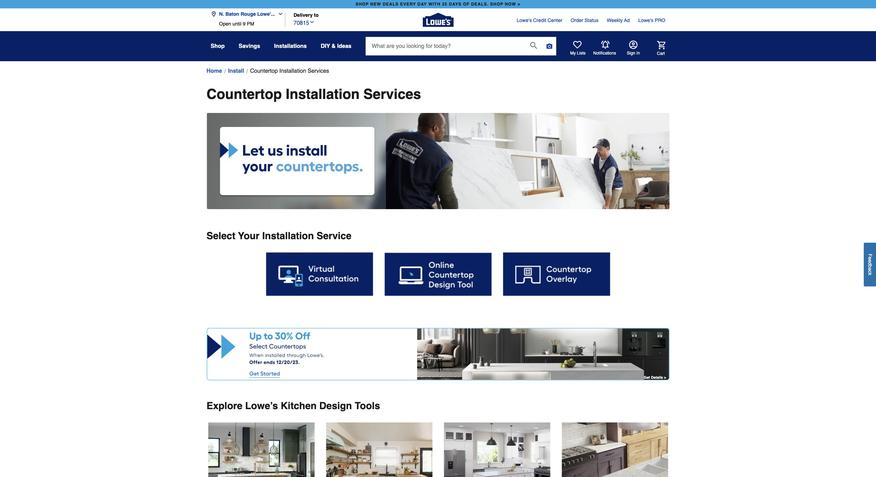 Task type: locate. For each thing, give the bounding box(es) containing it.
&
[[332, 43, 336, 49]]

baton
[[225, 11, 239, 17]]

services
[[308, 68, 329, 74], [364, 86, 421, 102]]

lowe's credit center link
[[517, 17, 562, 24]]

1 horizontal spatial services
[[364, 86, 421, 102]]

chevron down image
[[275, 11, 283, 17]]

1 horizontal spatial lowe's
[[638, 17, 653, 23]]

1 lowe's from the left
[[517, 17, 532, 23]]

shop
[[356, 2, 369, 7], [490, 2, 503, 7]]

diy
[[321, 43, 330, 49]]

home
[[207, 68, 222, 74]]

sign in button
[[627, 41, 640, 56]]

f
[[867, 254, 873, 257]]

ideas
[[337, 43, 351, 49]]

countertop down install link
[[207, 86, 282, 102]]

diy & ideas button
[[321, 40, 351, 52]]

explore
[[207, 400, 242, 411]]

until
[[232, 21, 241, 27]]

n. baton rouge lowe'...
[[219, 11, 275, 17]]

install link
[[228, 67, 244, 75]]

virtual consultation. image
[[266, 252, 373, 296]]

a
[[867, 268, 873, 270]]

sign in
[[627, 51, 640, 56]]

c
[[867, 270, 873, 273]]

savings button
[[239, 40, 260, 52]]

lowe'...
[[257, 11, 275, 17]]

to
[[314, 12, 319, 18]]

1 vertical spatial installation
[[286, 86, 360, 102]]

rouge
[[241, 11, 256, 17]]

countertop installation services down the installations button
[[250, 68, 329, 74]]

0 vertical spatial installation
[[279, 68, 306, 74]]

my lists link
[[570, 41, 586, 56]]

2 vertical spatial installation
[[262, 230, 314, 241]]

lowe's pro
[[638, 17, 665, 23]]

countertop
[[250, 68, 278, 74], [207, 86, 282, 102]]

shop left new
[[356, 2, 369, 7]]

advertisement region
[[207, 328, 670, 382]]

shop
[[211, 43, 225, 49]]

stay on budget with lowe's kitchen estimator. get started. image
[[326, 422, 432, 477]]

now
[[505, 2, 516, 7]]

9
[[243, 21, 246, 27]]

countertop right install on the top of the page
[[250, 68, 278, 74]]

delivery
[[294, 12, 313, 18]]

countertop installation services
[[250, 68, 329, 74], [207, 86, 421, 102]]

0 horizontal spatial services
[[308, 68, 329, 74]]

deals
[[383, 2, 399, 7]]

0 horizontal spatial lowe's
[[517, 17, 532, 23]]

my
[[570, 51, 576, 56]]

open until 9 pm
[[219, 21, 254, 27]]

chevron down image
[[309, 19, 315, 25]]

0 horizontal spatial shop
[[356, 2, 369, 7]]

0 vertical spatial countertop
[[250, 68, 278, 74]]

lowe's pro link
[[638, 17, 665, 24]]

None search field
[[365, 37, 556, 62]]

deals.
[[471, 2, 489, 7]]

2 shop from the left
[[490, 2, 503, 7]]

your
[[238, 230, 260, 241]]

weekly
[[607, 17, 623, 23]]

1 vertical spatial countertop
[[207, 86, 282, 102]]

1 horizontal spatial shop
[[490, 2, 503, 7]]

select
[[207, 230, 235, 241]]

notifications
[[593, 51, 616, 56]]

Search Query text field
[[366, 37, 525, 55]]

lists
[[577, 51, 586, 56]]

open
[[219, 21, 231, 27]]

2 lowe's from the left
[[638, 17, 653, 23]]

70815 button
[[294, 18, 315, 27]]

lowe's
[[517, 17, 532, 23], [638, 17, 653, 23]]

order
[[571, 17, 583, 23]]

camera image
[[546, 43, 553, 50]]

1 vertical spatial services
[[364, 86, 421, 102]]

installations
[[274, 43, 307, 49]]

countertop overlay. image
[[503, 252, 610, 296]]

cart
[[657, 51, 665, 56]]

order status
[[571, 17, 598, 23]]

home link
[[207, 67, 222, 75]]

countertop installation services down 'countertop installation services' link
[[207, 86, 421, 102]]

pm
[[247, 21, 254, 27]]

savings
[[239, 43, 260, 49]]

status
[[585, 17, 598, 23]]

shop left now
[[490, 2, 503, 7]]

let us install your countertops. image
[[207, 113, 670, 209]]

lowe's home improvement cart image
[[657, 41, 665, 49]]

lowe's left credit
[[517, 17, 532, 23]]

e up d
[[867, 257, 873, 259]]

1 e from the top
[[867, 257, 873, 259]]

e up b
[[867, 259, 873, 262]]

installation
[[279, 68, 306, 74], [286, 86, 360, 102], [262, 230, 314, 241]]

tools
[[355, 400, 380, 411]]

e
[[867, 257, 873, 259], [867, 259, 873, 262]]

plan your design with lowe's kitchen visualizer. get started. image
[[444, 422, 550, 477]]

lowe's left pro
[[638, 17, 653, 23]]



Task type: describe. For each thing, give the bounding box(es) containing it.
service
[[317, 230, 351, 241]]

shop button
[[211, 40, 225, 52]]

online countertop design tool. image
[[384, 252, 492, 296]]

lowe's
[[245, 400, 278, 411]]

sign
[[627, 51, 635, 56]]

>
[[518, 2, 521, 7]]

order status link
[[571, 17, 598, 24]]

n. baton rouge lowe'... button
[[211, 7, 286, 21]]

shop new deals every day with 25 days of deals. shop now > link
[[354, 0, 522, 8]]

delivery to
[[294, 12, 319, 18]]

days
[[449, 2, 462, 7]]

my lists
[[570, 51, 586, 56]]

0 vertical spatial countertop installation services
[[250, 68, 329, 74]]

lowe's home improvement notification center image
[[601, 40, 609, 49]]

install
[[228, 68, 244, 74]]

2 e from the top
[[867, 259, 873, 262]]

take lowe's kitchen style quiz to discover your style. get started. image
[[208, 422, 315, 477]]

credit
[[533, 17, 546, 23]]

explore lowe's kitchen design tools
[[207, 400, 380, 411]]

lowe's home improvement logo image
[[423, 4, 453, 35]]

every
[[400, 2, 416, 7]]

25
[[442, 2, 447, 7]]

f e e d b a c k button
[[864, 243, 876, 286]]

countertop installation services link
[[250, 67, 329, 75]]

kitchen
[[281, 400, 317, 411]]

d
[[867, 262, 873, 265]]

lowe's credit center
[[517, 17, 562, 23]]

of
[[463, 2, 470, 7]]

ad
[[624, 17, 630, 23]]

weekly ad
[[607, 17, 630, 23]]

new
[[370, 2, 381, 7]]

lowe's home improvement lists image
[[573, 41, 581, 49]]

design
[[319, 400, 352, 411]]

70815
[[294, 20, 309, 26]]

k
[[867, 273, 873, 275]]

installations button
[[274, 40, 307, 52]]

lowe's for lowe's credit center
[[517, 17, 532, 23]]

f e e d b a c k
[[867, 254, 873, 275]]

shop new deals every day with 25 days of deals. shop now >
[[356, 2, 521, 7]]

location image
[[211, 11, 216, 17]]

b
[[867, 265, 873, 268]]

day
[[417, 2, 427, 7]]

center
[[548, 17, 562, 23]]

select your installation service
[[207, 230, 351, 241]]

with
[[428, 2, 441, 7]]

0 vertical spatial services
[[308, 68, 329, 74]]

in
[[636, 51, 640, 56]]

n.
[[219, 11, 224, 17]]

diy & ideas
[[321, 43, 351, 49]]

1 shop from the left
[[356, 2, 369, 7]]

search image
[[530, 42, 537, 49]]

design and order your custom countertops online. get started. image
[[562, 422, 668, 477]]

1 vertical spatial countertop installation services
[[207, 86, 421, 102]]

lowe's for lowe's pro
[[638, 17, 653, 23]]

pro
[[655, 17, 665, 23]]

weekly ad link
[[607, 17, 630, 24]]

lowe's home improvement account image
[[629, 41, 637, 49]]

cart button
[[647, 41, 665, 56]]



Task type: vqa. For each thing, say whether or not it's contained in the screenshot.
n. baton rouge lowe'...
yes



